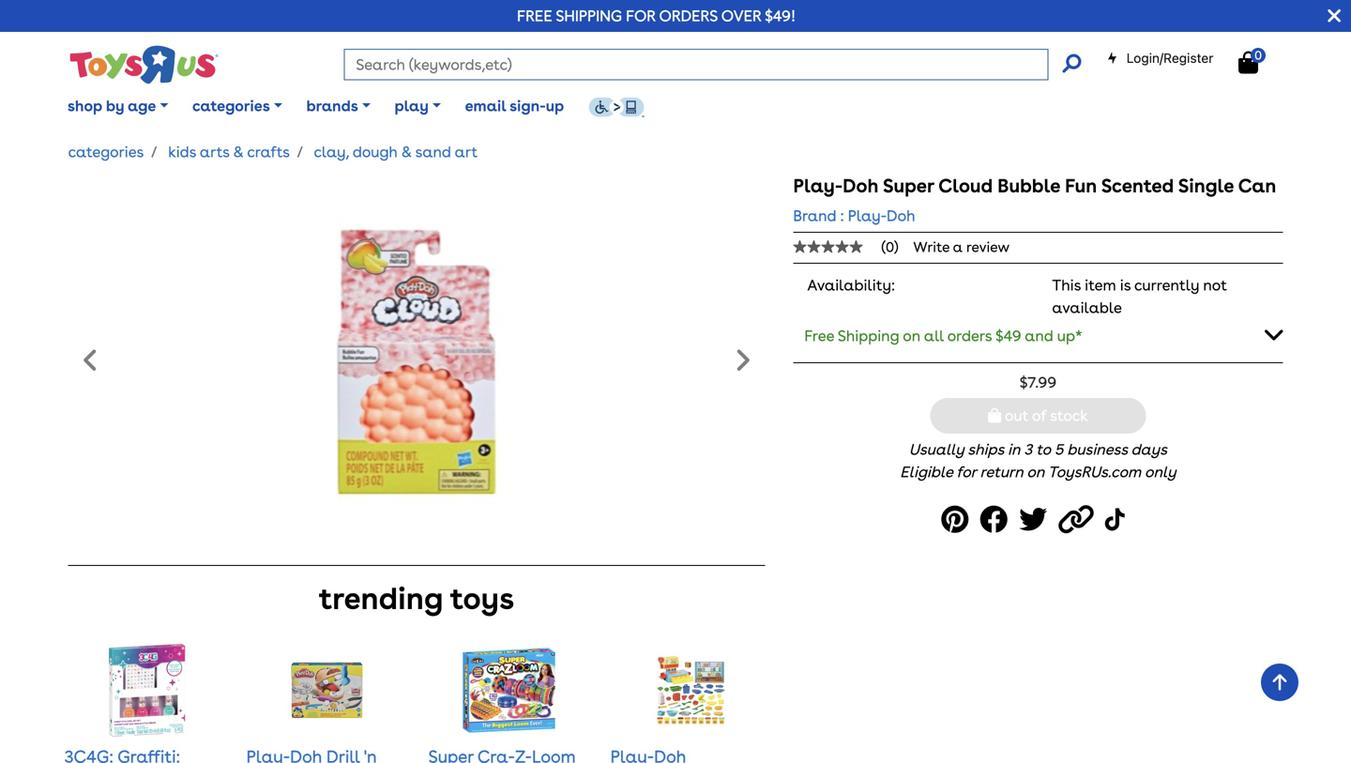 Task type: describe. For each thing, give the bounding box(es) containing it.
only
[[1145, 463, 1177, 481]]

(0) button
[[794, 238, 914, 255]]

dough
[[353, 143, 398, 161]]

review
[[967, 238, 1010, 255]]

all
[[925, 327, 944, 345]]

for
[[957, 463, 977, 481]]

sign-
[[510, 97, 546, 115]]

currently
[[1135, 276, 1200, 294]]

shop by age
[[67, 97, 156, 115]]

super
[[883, 175, 935, 197]]

:
[[841, 207, 845, 225]]

write
[[914, 238, 950, 255]]

art
[[455, 143, 478, 161]]

on inside "free shipping on all orders $49 and up*" dropdown button
[[903, 327, 921, 345]]

clay, dough & sand art
[[314, 143, 478, 161]]

(0)
[[882, 238, 899, 255]]

0 vertical spatial play-
[[794, 175, 843, 197]]

free shipping on all orders $49 and up*
[[805, 327, 1083, 345]]

categories link
[[68, 143, 144, 161]]

cloud
[[939, 175, 993, 197]]

email
[[465, 97, 506, 115]]

categories button
[[180, 83, 294, 129]]

bubble
[[998, 175, 1061, 197]]

toys r us image
[[68, 44, 218, 86]]

to
[[1037, 440, 1051, 459]]

shopping bag image for 0 link
[[1239, 51, 1259, 74]]

close button image
[[1329, 6, 1341, 26]]

is
[[1121, 276, 1131, 294]]

clay, dough & sand art link
[[314, 143, 478, 161]]

kids
[[168, 143, 196, 161]]

share a link to play-doh super cloud bubble fun scented single can on twitter image
[[1020, 499, 1054, 541]]

play-doh supermarket spree playset image
[[653, 643, 730, 737]]

menu bar containing shop by age
[[55, 73, 1352, 139]]

crafts
[[247, 143, 290, 161]]

over
[[722, 7, 762, 25]]

for
[[626, 7, 656, 25]]

eligible
[[900, 463, 953, 481]]

shopping bag image for out of stock button
[[989, 408, 1002, 423]]

play-doh super cloud bubble fun scented single can brand : play-doh
[[794, 175, 1277, 225]]

login/register
[[1127, 50, 1214, 66]]

brand : play-doh link
[[794, 205, 916, 227]]

up
[[546, 97, 564, 115]]

kids arts & crafts
[[168, 143, 290, 161]]

free shipping on all orders $49 and up* button
[[794, 315, 1284, 355]]

this item is currently not available
[[1053, 276, 1228, 317]]

shop by age button
[[55, 83, 180, 129]]

categories for categories link at the left
[[68, 143, 144, 161]]

login/register button
[[1107, 49, 1214, 68]]

this
[[1053, 276, 1082, 294]]

and
[[1025, 327, 1054, 345]]

not
[[1204, 276, 1228, 294]]

this icon serves as a link to download the essential accessibility assistive technology app for individuals with physical disabilities. it is featured as part of our commitment to diversity and inclusion. image
[[588, 97, 645, 118]]

scented
[[1102, 175, 1175, 197]]

a
[[953, 238, 963, 255]]

copy a link to play-doh super cloud bubble fun scented single can image
[[1059, 499, 1100, 541]]

brands
[[306, 97, 358, 115]]

trending
[[319, 581, 443, 617]]

toys
[[450, 581, 514, 617]]

orders
[[659, 7, 718, 25]]

0
[[1255, 48, 1263, 62]]

shipping
[[838, 327, 900, 345]]

out of stock
[[1002, 407, 1089, 425]]

item
[[1085, 276, 1117, 294]]

write a review button
[[914, 238, 1010, 255]]

out
[[1005, 407, 1029, 425]]

fun
[[1065, 175, 1098, 197]]



Task type: locate. For each thing, give the bounding box(es) containing it.
0 horizontal spatial play-
[[794, 175, 843, 197]]

shop
[[67, 97, 102, 115]]

0 horizontal spatial shopping bag image
[[989, 408, 1002, 423]]

usually
[[910, 440, 965, 459]]

1 vertical spatial play-
[[848, 207, 887, 225]]

& left sand
[[401, 143, 412, 161]]

None search field
[[344, 49, 1082, 80]]

3c4g: graffiti: street style nail art set image
[[98, 643, 192, 737]]

shopping bag image
[[1239, 51, 1259, 74], [989, 408, 1002, 423]]

days
[[1132, 440, 1168, 459]]

shopping bag image inside 0 link
[[1239, 51, 1259, 74]]

1 & from the left
[[233, 143, 244, 161]]

of
[[1033, 407, 1047, 425]]

clay,
[[314, 143, 349, 161]]

0 horizontal spatial &
[[233, 143, 244, 161]]

shopping bag image inside out of stock button
[[989, 408, 1002, 423]]

& right the arts
[[233, 143, 244, 161]]

0 vertical spatial doh
[[843, 175, 879, 197]]

1 horizontal spatial &
[[401, 143, 412, 161]]

categories up kids arts & crafts
[[192, 97, 270, 115]]

0 vertical spatial categories
[[192, 97, 270, 115]]

availability:
[[808, 276, 896, 294]]

free
[[805, 327, 835, 345]]

0 horizontal spatial on
[[903, 327, 921, 345]]

orders
[[948, 327, 992, 345]]

1 vertical spatial shopping bag image
[[989, 408, 1002, 423]]

doh down super at right top
[[887, 207, 916, 225]]

0 link
[[1239, 48, 1278, 75]]

3
[[1025, 440, 1033, 459]]

doh
[[843, 175, 879, 197], [887, 207, 916, 225]]

0 horizontal spatial categories
[[68, 143, 144, 161]]

stock
[[1051, 407, 1089, 425]]

5
[[1055, 440, 1064, 459]]

free shipping for orders over $49!
[[517, 7, 796, 25]]

2 & from the left
[[401, 143, 412, 161]]

create a pinterest pin for play-doh super cloud bubble fun scented single can image
[[942, 499, 975, 541]]

up*
[[1058, 327, 1083, 345]]

tiktok image
[[1106, 499, 1130, 541]]

on down '3'
[[1027, 463, 1045, 481]]

play- up brand
[[794, 175, 843, 197]]

age
[[128, 97, 156, 115]]

1 vertical spatial categories
[[68, 143, 144, 161]]

brand
[[794, 207, 837, 225]]

doh up brand : play-doh link
[[843, 175, 879, 197]]

categories
[[192, 97, 270, 115], [68, 143, 144, 161]]

& for arts
[[233, 143, 244, 161]]

play-
[[794, 175, 843, 197], [848, 207, 887, 225]]

play-doh drill 'n fill dentist image
[[289, 643, 366, 737]]

&
[[233, 143, 244, 161], [401, 143, 412, 161]]

on
[[903, 327, 921, 345], [1027, 463, 1045, 481]]

email sign-up
[[465, 97, 564, 115]]

0 vertical spatial on
[[903, 327, 921, 345]]

play- right :
[[848, 207, 887, 225]]

arts
[[200, 143, 230, 161]]

0 horizontal spatial doh
[[843, 175, 879, 197]]

$49!
[[765, 7, 796, 25]]

1 vertical spatial doh
[[887, 207, 916, 225]]

menu bar
[[55, 73, 1352, 139]]

1 vertical spatial on
[[1027, 463, 1045, 481]]

single
[[1179, 175, 1235, 197]]

brands button
[[294, 83, 383, 129]]

write a review
[[914, 238, 1010, 255]]

email sign-up link
[[453, 83, 576, 129]]

out of stock button
[[931, 398, 1147, 434]]

return
[[981, 463, 1024, 481]]

$7.99
[[1020, 373, 1057, 392]]

shopping bag image left "out"
[[989, 408, 1002, 423]]

in
[[1008, 440, 1021, 459]]

can
[[1239, 175, 1277, 197]]

on left all
[[903, 327, 921, 345]]

kids arts & crafts link
[[168, 143, 290, 161]]

1 horizontal spatial play-
[[848, 207, 887, 225]]

categories inside dropdown button
[[192, 97, 270, 115]]

free shipping for orders over $49! link
[[517, 7, 796, 25]]

0 vertical spatial shopping bag image
[[1239, 51, 1259, 74]]

1 horizontal spatial shopping bag image
[[1239, 51, 1259, 74]]

by
[[106, 97, 124, 115]]

shopping bag image right login/register
[[1239, 51, 1259, 74]]

share play-doh super cloud bubble fun scented single can on facebook image
[[980, 499, 1014, 541]]

free
[[517, 7, 553, 25]]

categories down shop by age
[[68, 143, 144, 161]]

sand
[[415, 143, 451, 161]]

Enter Keyword or Item No. search field
[[344, 49, 1049, 80]]

toysrus.com
[[1049, 463, 1142, 481]]

1 horizontal spatial categories
[[192, 97, 270, 115]]

1 horizontal spatial on
[[1027, 463, 1045, 481]]

super cra-z-loom - diy bracelet loom kit, 2200 latex free color bands, 6 row loom, design & create, cra-z-art ages 8+ image
[[462, 643, 556, 737]]

usually ships in 3 to 5 business days eligible for return on toysrus.com only
[[900, 440, 1177, 481]]

on inside usually ships in 3 to 5 business days eligible for return on toysrus.com only
[[1027, 463, 1045, 481]]

trending toys
[[319, 581, 514, 617]]

business
[[1068, 440, 1128, 459]]

play-doh super cloud bubble fun scented single can image number null image
[[263, 175, 571, 550]]

play
[[395, 97, 429, 115]]

ships
[[968, 440, 1004, 459]]

$49
[[996, 327, 1022, 345]]

shipping
[[556, 7, 622, 25]]

1 horizontal spatial doh
[[887, 207, 916, 225]]

categories for 'categories' dropdown button at left
[[192, 97, 270, 115]]

play button
[[383, 83, 453, 129]]

& for dough
[[401, 143, 412, 161]]

available
[[1053, 299, 1123, 317]]



Task type: vqa. For each thing, say whether or not it's contained in the screenshot.
and
yes



